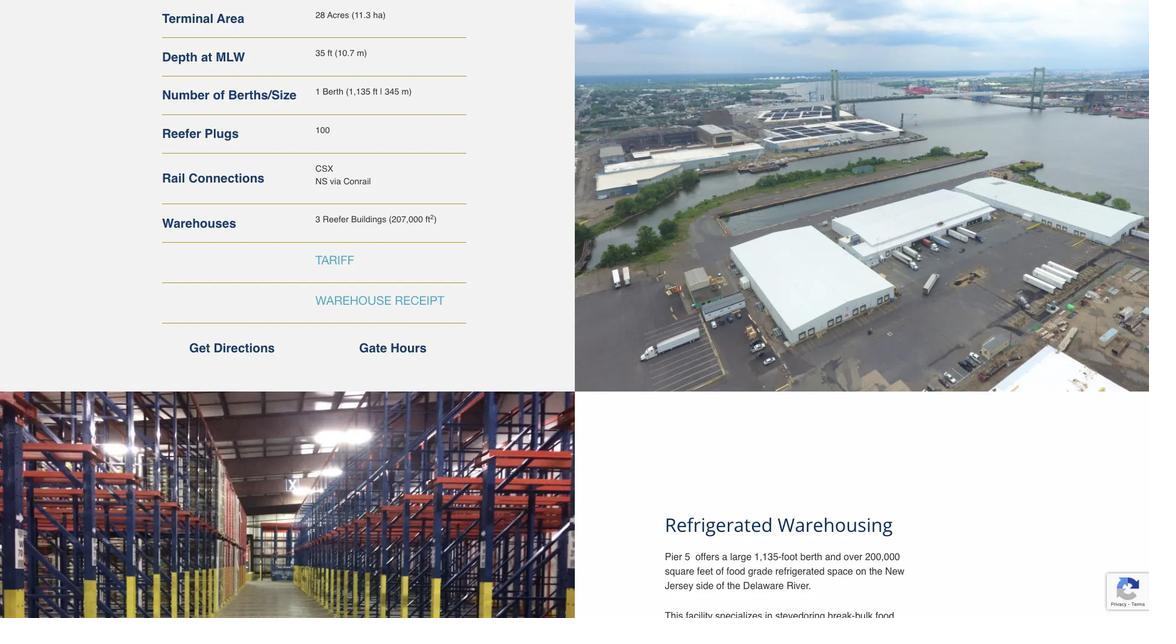 Task type: vqa. For each thing, say whether or not it's contained in the screenshot.
heavy
no



Task type: describe. For each thing, give the bounding box(es) containing it.
csx
[[315, 164, 333, 173]]

pier
[[665, 552, 682, 563]]

mlw
[[216, 50, 245, 64]]

refrigerated warehousing
[[665, 512, 893, 537]]

(10.7
[[335, 49, 355, 58]]

5
[[685, 552, 690, 563]]

side
[[696, 581, 714, 592]]

200,000
[[865, 552, 900, 563]]

0 horizontal spatial reefer
[[162, 127, 201, 141]]

number
[[162, 88, 209, 103]]

(207,000
[[389, 215, 423, 224]]

2 vertical spatial of
[[716, 581, 724, 592]]

over
[[844, 552, 863, 563]]

jersey
[[665, 581, 693, 592]]

river.
[[787, 581, 811, 592]]

1 vertical spatial of
[[716, 567, 724, 577]]

at
[[201, 50, 212, 64]]

warehousing
[[778, 512, 893, 537]]

acres
[[327, 10, 349, 20]]

warehouse
[[315, 294, 392, 308]]

berths/size
[[228, 88, 297, 103]]

berth
[[323, 87, 343, 97]]

345
[[385, 87, 399, 97]]

1 berth (1,135 ft | 345 m)
[[315, 87, 412, 97]]

and
[[825, 552, 841, 563]]

area
[[217, 11, 244, 26]]

depth
[[162, 50, 198, 64]]

directions
[[214, 341, 275, 356]]

csx ns via conrail
[[315, 164, 371, 186]]

conrail
[[343, 176, 371, 186]]

1 horizontal spatial the
[[869, 567, 883, 577]]

rail
[[162, 171, 185, 186]]

reefer plugs
[[162, 127, 239, 141]]

1 vertical spatial ft
[[373, 87, 378, 97]]

0 horizontal spatial the
[[727, 581, 741, 592]]

get directions
[[189, 341, 275, 356]]

berth
[[800, 552, 822, 563]]

1,135-
[[754, 552, 782, 563]]

0 horizontal spatial m)
[[357, 49, 367, 58]]

rail connections
[[162, 171, 265, 186]]

tariff
[[315, 253, 354, 267]]

a
[[722, 552, 728, 563]]

large
[[730, 552, 752, 563]]



Task type: locate. For each thing, give the bounding box(es) containing it.
1 vertical spatial m)
[[402, 87, 412, 97]]

foot
[[782, 552, 798, 563]]

warehouse receipt link
[[315, 294, 444, 308]]

m)
[[357, 49, 367, 58], [402, 87, 412, 97]]

receipt
[[395, 294, 444, 308]]

get
[[189, 341, 210, 356]]

of right the feet
[[716, 567, 724, 577]]

of
[[213, 88, 225, 103], [716, 567, 724, 577], [716, 581, 724, 592]]

0 vertical spatial the
[[869, 567, 883, 577]]

number of berths/size
[[162, 88, 297, 103]]

the
[[869, 567, 883, 577], [727, 581, 741, 592]]

)
[[434, 215, 437, 224]]

tariff link
[[315, 253, 354, 267]]

space
[[827, 567, 853, 577]]

ha)
[[373, 10, 386, 20]]

28
[[315, 10, 325, 20]]

reefer inside 3 reefer buildings (207,000 ft 2 )
[[323, 215, 349, 224]]

warehouse receipt
[[315, 294, 444, 308]]

0 vertical spatial of
[[213, 88, 225, 103]]

1
[[315, 87, 320, 97]]

0 horizontal spatial ft
[[328, 49, 332, 58]]

food
[[727, 567, 745, 577]]

35
[[315, 49, 325, 58]]

plugs
[[205, 127, 239, 141]]

ns
[[315, 176, 328, 186]]

terminal
[[162, 11, 213, 26]]

(1,135
[[346, 87, 370, 97]]

0 vertical spatial ft
[[328, 49, 332, 58]]

warehouses
[[162, 216, 236, 231]]

1 horizontal spatial m)
[[402, 87, 412, 97]]

the down food on the right of page
[[727, 581, 741, 592]]

delaware
[[743, 581, 784, 592]]

the right on
[[869, 567, 883, 577]]

m) right 345
[[402, 87, 412, 97]]

ft left )
[[425, 215, 430, 224]]

0 vertical spatial m)
[[357, 49, 367, 58]]

buildings
[[351, 215, 386, 224]]

100
[[315, 125, 330, 135]]

gate hours
[[359, 341, 427, 356]]

1 vertical spatial the
[[727, 581, 741, 592]]

ft inside 3 reefer buildings (207,000 ft 2 )
[[425, 215, 430, 224]]

reefer right 3 at the top
[[323, 215, 349, 224]]

grade
[[748, 567, 773, 577]]

2 horizontal spatial ft
[[425, 215, 430, 224]]

square
[[665, 567, 694, 577]]

0 vertical spatial reefer
[[162, 127, 201, 141]]

2
[[430, 213, 434, 221]]

refrigerated
[[775, 567, 825, 577]]

ft
[[328, 49, 332, 58], [373, 87, 378, 97], [425, 215, 430, 224]]

28 acres (11.3 ha)
[[315, 10, 386, 20]]

feet
[[697, 567, 713, 577]]

on
[[856, 567, 867, 577]]

3 reefer buildings (207,000 ft 2 )
[[315, 213, 437, 224]]

reefer
[[162, 127, 201, 141], [323, 215, 349, 224]]

|
[[380, 87, 382, 97]]

new
[[885, 567, 905, 577]]

hours
[[391, 341, 427, 356]]

reefer down number
[[162, 127, 201, 141]]

1 horizontal spatial ft
[[373, 87, 378, 97]]

1 vertical spatial reefer
[[323, 215, 349, 224]]

refrigerated
[[665, 512, 773, 537]]

(11.3
[[352, 10, 371, 20]]

ft right 35
[[328, 49, 332, 58]]

gate
[[359, 341, 387, 356]]

35 ft (10.7 m)
[[315, 49, 367, 58]]

3
[[315, 215, 320, 224]]

1 horizontal spatial reefer
[[323, 215, 349, 224]]

depth at mlw
[[162, 50, 245, 64]]

connections
[[189, 171, 265, 186]]

via
[[330, 176, 341, 186]]

of right side
[[716, 581, 724, 592]]

ft left '|'
[[373, 87, 378, 97]]

2 vertical spatial ft
[[425, 215, 430, 224]]

terminal area
[[162, 11, 244, 26]]

pier 5  offers a large 1,135-foot berth and over 200,000 square feet of food grade refrigerated space on the new jersey side of the delaware river.
[[665, 552, 905, 592]]

m) right (10.7
[[357, 49, 367, 58]]

of right number
[[213, 88, 225, 103]]



